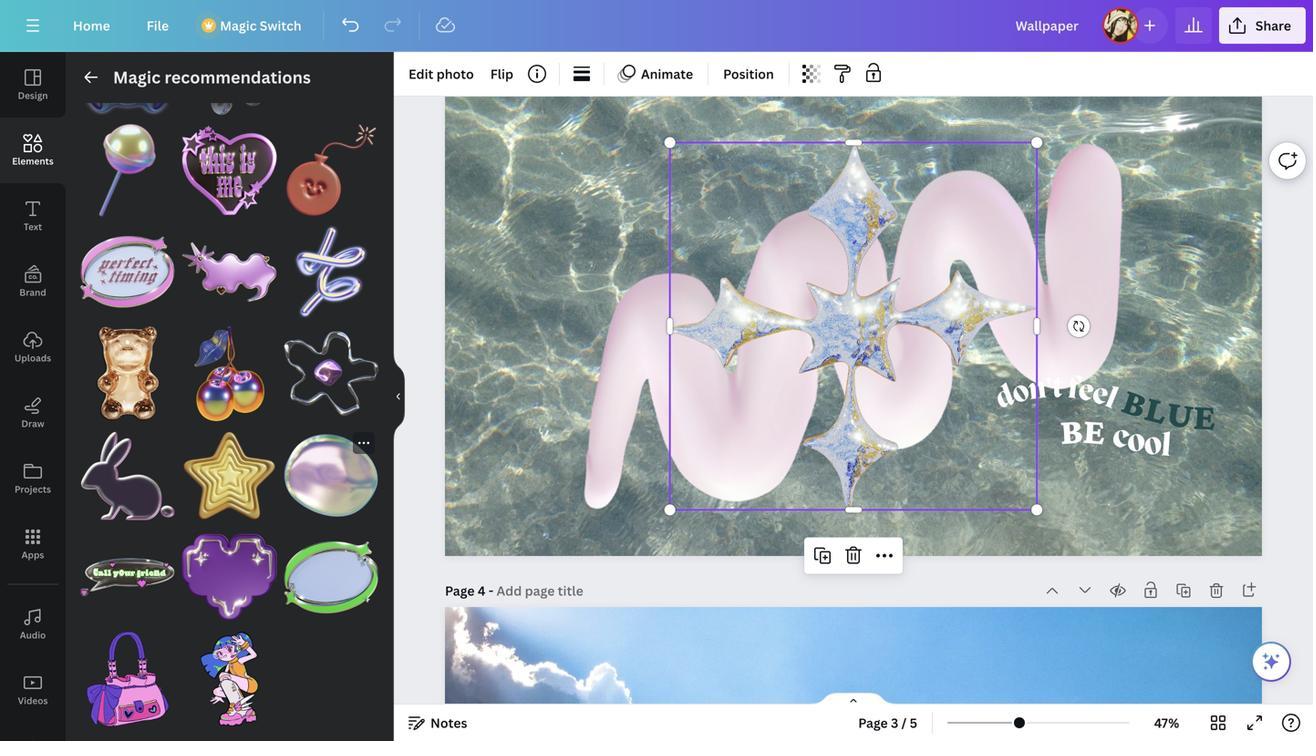 Task type: locate. For each thing, give the bounding box(es) containing it.
b for b
[[1117, 379, 1153, 427]]

1 vertical spatial l
[[1161, 430, 1173, 466]]

o right c
[[1143, 428, 1164, 465]]

position button
[[716, 59, 782, 88]]

videos button
[[0, 658, 66, 723]]

projects
[[15, 483, 51, 496]]

animate
[[641, 65, 693, 83]]

1 horizontal spatial b
[[1117, 379, 1153, 427]]

l right the f
[[1101, 384, 1122, 417]]

magic switch
[[220, 17, 302, 34]]

0 horizontal spatial b
[[1059, 410, 1085, 453]]

animate button
[[612, 59, 701, 88]]

magic
[[220, 17, 257, 34], [113, 66, 161, 88]]

edit photo button
[[401, 59, 481, 88]]

projects button
[[0, 446, 66, 512]]

1 horizontal spatial l
[[1161, 430, 1173, 466]]

file
[[147, 17, 169, 34]]

home link
[[58, 7, 125, 44]]

Design title text field
[[1001, 7, 1095, 44]]

1 horizontal spatial magic
[[220, 17, 257, 34]]

0 vertical spatial page
[[445, 582, 475, 600]]

page left 4
[[445, 582, 475, 600]]

1 horizontal spatial decorative 3d label image
[[284, 530, 379, 625]]

1 vertical spatial magic
[[113, 66, 161, 88]]

-
[[489, 582, 494, 600]]

e
[[1076, 376, 1097, 410], [1089, 379, 1112, 414]]

magic down file
[[113, 66, 161, 88]]

matte 3d concentric star image
[[182, 429, 277, 523]]

0 vertical spatial magic
[[220, 17, 257, 34]]

0 horizontal spatial l
[[1101, 384, 1122, 417]]

page left "3"
[[859, 715, 888, 732]]

o left u in the bottom right of the page
[[1125, 424, 1149, 462]]

design
[[18, 89, 48, 102]]

magic left "switch"
[[220, 17, 257, 34]]

d
[[992, 381, 1019, 417]]

notes
[[431, 715, 467, 732]]

page inside button
[[859, 715, 888, 732]]

0 horizontal spatial e
[[1082, 410, 1107, 453]]

0 horizontal spatial decorative 3d label image
[[182, 225, 277, 319]]

o
[[1010, 377, 1033, 412], [1125, 424, 1149, 462], [1143, 428, 1164, 465]]

decorative 3d label image
[[182, 225, 277, 319], [284, 530, 379, 625]]

e
[[1193, 395, 1217, 438], [1082, 410, 1107, 453]]

page
[[445, 582, 475, 600], [859, 715, 888, 732]]

1 vertical spatial page
[[859, 715, 888, 732]]

1 vertical spatial decorative 3d label image
[[284, 530, 379, 625]]

e right l
[[1193, 395, 1217, 438]]

b inside b e c o o l
[[1059, 410, 1085, 453]]

f e e
[[1067, 374, 1112, 414]]

e inside b e c o o l
[[1082, 410, 1107, 453]]

photo
[[437, 65, 474, 83]]

b
[[1117, 379, 1153, 427], [1059, 410, 1085, 453]]

c
[[1109, 420, 1134, 458]]

0 horizontal spatial magic
[[113, 66, 161, 88]]

0 horizontal spatial page
[[445, 582, 475, 600]]

b e c o o l
[[1059, 410, 1173, 466]]

audio button
[[0, 592, 66, 658]]

l right c
[[1161, 430, 1173, 466]]

l u e
[[1141, 387, 1217, 438]]

0 vertical spatial decorative 3d label image
[[182, 225, 277, 319]]

magic inside button
[[220, 17, 257, 34]]

b left u in the bottom right of the page
[[1117, 379, 1153, 427]]

position
[[723, 65, 774, 83]]

holographic chrome cherries image
[[182, 327, 277, 421]]

b down the f
[[1059, 410, 1085, 453]]

e right the f
[[1089, 379, 1112, 414]]

decorative 3d this is me typography image
[[182, 123, 277, 218]]

t
[[1053, 374, 1063, 406]]

l
[[1101, 384, 1122, 417], [1161, 430, 1173, 466]]

y2k futurism cyber girl image
[[182, 632, 277, 727]]

magic for magic switch
[[220, 17, 257, 34]]

e left c
[[1082, 410, 1107, 453]]

u
[[1164, 392, 1197, 437]]

1 horizontal spatial page
[[859, 715, 888, 732]]

1 horizontal spatial e
[[1193, 395, 1217, 438]]

4
[[478, 582, 486, 600]]

hide image
[[393, 353, 405, 441]]

group
[[80, 21, 175, 116], [182, 21, 277, 116], [284, 21, 379, 116], [80, 112, 175, 218], [182, 112, 277, 218], [284, 112, 379, 218], [80, 214, 175, 319], [182, 225, 277, 319], [284, 225, 379, 319], [80, 316, 175, 421], [182, 327, 277, 421], [284, 327, 379, 421], [80, 418, 175, 523], [182, 429, 277, 523], [284, 429, 379, 523], [80, 520, 175, 625], [182, 520, 277, 625], [284, 520, 379, 625], [182, 621, 277, 727], [80, 632, 175, 727]]

47% button
[[1138, 709, 1197, 738]]

l inside b e c o o l
[[1161, 430, 1173, 466]]

text button
[[0, 183, 66, 249]]

canva assistant image
[[1261, 651, 1283, 673]]

3d软萌装饰贴纸 闪电云 image
[[284, 21, 379, 116]]

page 3 / 5 button
[[851, 709, 925, 738]]

share button
[[1219, 7, 1306, 44]]



Task type: describe. For each thing, give the bounding box(es) containing it.
5
[[910, 715, 918, 732]]

audio
[[20, 629, 46, 642]]

switch
[[260, 17, 302, 34]]

matte 3d happy bomb image
[[284, 123, 379, 218]]

home
[[73, 17, 110, 34]]

main menu bar
[[0, 0, 1314, 52]]

decorative 3d heart label image
[[182, 530, 277, 625]]

brand button
[[0, 249, 66, 315]]

3d liquid chrome modular blob image
[[284, 429, 379, 523]]

3d teddy bear gem image
[[80, 327, 175, 421]]

decorative 3d perfect timing typography image
[[80, 225, 175, 319]]

e right t
[[1076, 376, 1097, 410]]

file button
[[132, 7, 184, 44]]

' t
[[1046, 374, 1063, 406]]

3d软萌装饰贴纸 金属花 image
[[284, 327, 379, 421]]

gradient chrome teddy bear image
[[80, 21, 175, 116]]

l
[[1141, 387, 1172, 433]]

draw button
[[0, 380, 66, 446]]

0 vertical spatial l
[[1101, 384, 1122, 417]]

design button
[[0, 52, 66, 118]]

anime y2k maximalist fashion hand bag image
[[80, 632, 175, 727]]

magic for magic recommendations
[[113, 66, 161, 88]]

notes button
[[401, 709, 475, 738]]

f
[[1067, 374, 1081, 408]]

share
[[1256, 17, 1292, 34]]

3d colorful glowing gradient helix cone image
[[284, 225, 379, 319]]

magic switch button
[[191, 7, 316, 44]]

e inside l u e
[[1193, 395, 1217, 438]]

b for b e c o o l
[[1059, 410, 1085, 453]]

page 3 / 5
[[859, 715, 918, 732]]

flip
[[491, 65, 514, 83]]

page for page 4 -
[[445, 582, 475, 600]]

3
[[891, 715, 899, 732]]

'
[[1046, 374, 1054, 406]]

recommendations
[[165, 66, 311, 88]]

47%
[[1155, 715, 1180, 732]]

梦幻风格多彩泡泡贴纸 兔子 image
[[80, 429, 175, 523]]

page 4 -
[[445, 582, 497, 600]]

text
[[24, 221, 42, 233]]

magic recommendations
[[113, 66, 311, 88]]

elements
[[12, 155, 54, 167]]

decorative 3d call your friend typography image
[[80, 530, 175, 625]]

o left '
[[1010, 377, 1033, 412]]

brand
[[19, 286, 46, 299]]

edit photo
[[409, 65, 474, 83]]

/
[[902, 715, 907, 732]]

page for page 3 / 5
[[859, 715, 888, 732]]

elements button
[[0, 118, 66, 183]]

Page title text field
[[497, 582, 585, 600]]

draw
[[21, 418, 44, 430]]

videos
[[18, 695, 48, 707]]

show pages image
[[810, 692, 898, 707]]

apps button
[[0, 512, 66, 577]]

uploads
[[14, 352, 51, 364]]

glossy curvy 3d brutalist flower image
[[182, 21, 277, 116]]

apps
[[22, 549, 44, 561]]

holographic chrome decorative lollipop image
[[80, 123, 175, 218]]

side panel tab list
[[0, 52, 66, 742]]

flip button
[[483, 59, 521, 88]]

uploads button
[[0, 315, 66, 380]]

edit
[[409, 65, 434, 83]]



Task type: vqa. For each thing, say whether or not it's contained in the screenshot.
3d软萌装饰贴纸 闪电云 image
yes



